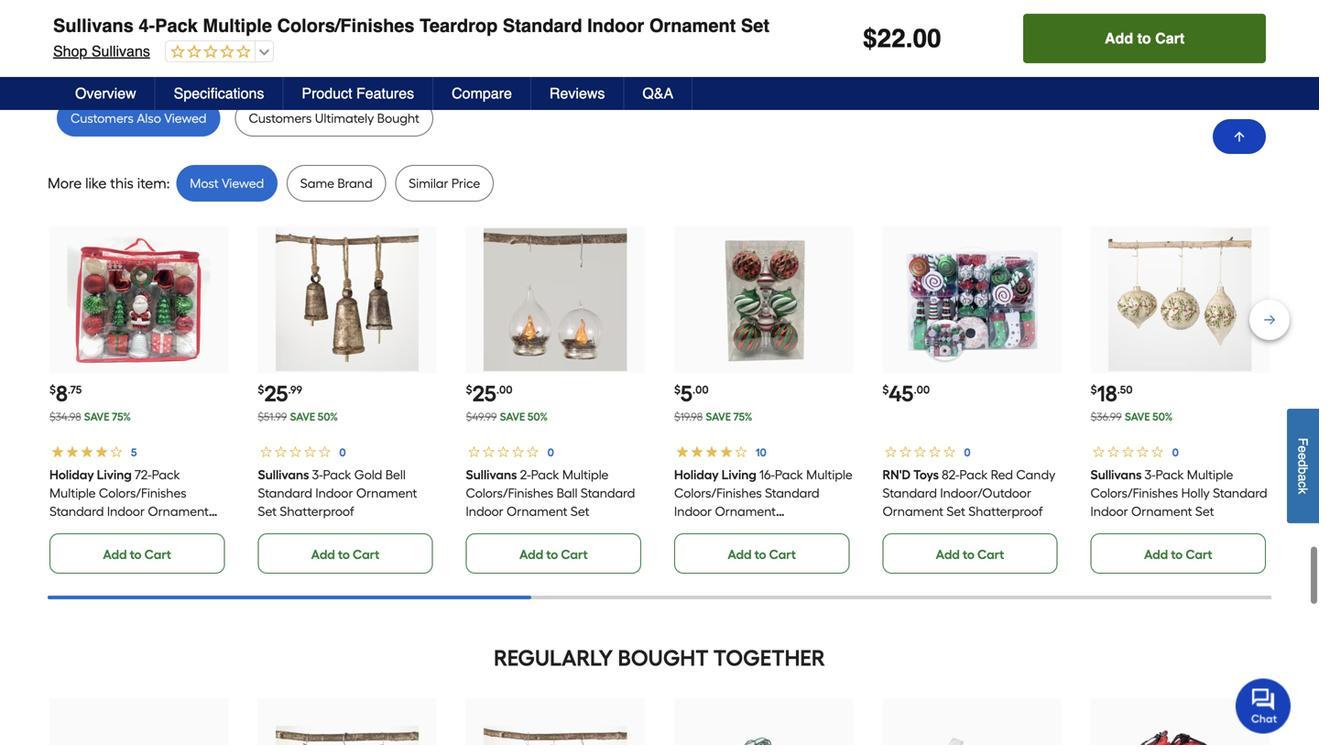 Task type: describe. For each thing, give the bounding box(es) containing it.
standard inside the 2-pack multiple colors/finishes ball standard indoor ornament set
[[581, 485, 636, 501]]

most viewed
[[190, 176, 264, 191]]

sullivans up shop sullivans at left top
[[53, 15, 134, 36]]

multiple up zero stars image on the left of the page
[[203, 15, 272, 36]]

reviews button
[[531, 77, 624, 110]]

sullivans for $ 25 .00
[[466, 467, 518, 483]]

to for $ 18 .50
[[1171, 547, 1183, 562]]

arrow up image
[[1233, 129, 1247, 144]]

a
[[1296, 474, 1311, 481]]

3-pack gold bell standard indoor ornament set shatterproof
[[258, 467, 417, 519]]

cart for $ 25 .00
[[561, 547, 588, 562]]

multiple for 8
[[49, 485, 96, 501]]

5 list item
[[674, 226, 853, 574]]

00
[[913, 24, 942, 53]]

living for 8
[[97, 467, 132, 483]]

$ for $ 25 .99
[[258, 383, 264, 396]]

red
[[991, 467, 1013, 483]]

ornament inside 3-pack gold bell standard indoor ornament set shatterproof
[[356, 485, 417, 501]]

$ 5 .00
[[674, 380, 709, 407]]

shop
[[53, 43, 87, 60]]

18
[[1098, 380, 1118, 407]]

45
[[889, 380, 914, 407]]

chat invite button image
[[1236, 678, 1292, 734]]

customers also viewed
[[71, 111, 207, 126]]

add for $ 25 .00
[[520, 547, 544, 562]]

:
[[167, 175, 170, 192]]

customers ultimately bought
[[249, 111, 420, 126]]

.75
[[68, 383, 82, 396]]

customers for customers ultimately bought
[[249, 111, 312, 126]]

$36.99
[[1091, 410, 1122, 423]]

set inside 82-pack red candy standard indoor/outdoor ornament set shatterproof
[[947, 504, 966, 519]]

50% for $ 25 .99
[[318, 410, 338, 423]]

q&a button
[[624, 77, 693, 110]]

cart for $ 18 .50
[[1186, 547, 1213, 562]]

multiple for 5
[[807, 467, 853, 483]]

add to cart link for $ 8 .75
[[49, 533, 225, 574]]

add for $ 18 .50
[[1145, 547, 1169, 562]]

similar price
[[409, 176, 480, 191]]

regularly
[[494, 645, 613, 671]]

rn'd toys 82-pack red candy standard indoor/outdoor ornament set shatterproof image
[[901, 228, 1044, 371]]

reviews
[[550, 85, 605, 102]]

specifications button
[[156, 77, 284, 110]]

b
[[1296, 467, 1311, 474]]

cart for $ 5 .00
[[769, 547, 796, 562]]

sullivans 3-pack gold leaf standard indoor ornament set image
[[484, 726, 627, 745]]

ornament inside 82-pack red candy standard indoor/outdoor ornament set shatterproof
[[883, 504, 944, 519]]

specifications
[[174, 85, 264, 102]]

set inside the 2-pack multiple colors/finishes ball standard indoor ornament set
[[571, 504, 590, 519]]

zero stars image
[[166, 44, 251, 61]]

bought
[[377, 111, 420, 126]]

more
[[48, 175, 82, 192]]

rn'd
[[883, 467, 911, 483]]

to inside add to cart button
[[1138, 30, 1152, 47]]

regularly bought together
[[494, 645, 826, 671]]

most
[[190, 176, 219, 191]]

like
[[85, 175, 107, 192]]

$ 8 .75
[[49, 380, 82, 407]]

holiday living for 8
[[49, 467, 132, 483]]

ornament up q&a button
[[650, 15, 736, 36]]

sullivans down the "4-"
[[91, 43, 150, 60]]

to for $ 25 .99
[[338, 547, 350, 562]]

8
[[56, 380, 68, 407]]

cart for $ 25 .99
[[353, 547, 380, 562]]

$19.98
[[674, 410, 703, 423]]

standard inside 3-pack multiple colors/finishes holly standard indoor ornament set
[[1214, 485, 1268, 501]]

3-pack multiple colors/finishes holly standard indoor ornament set
[[1091, 467, 1268, 519]]

1 e from the top
[[1296, 446, 1311, 453]]

add to cart link inside 45 list item
[[883, 533, 1058, 574]]

22
[[878, 24, 906, 53]]

add for $ 25 .99
[[311, 547, 335, 562]]

add to cart for $ 25 .00
[[520, 547, 588, 562]]

d
[[1296, 460, 1311, 467]]

product features button
[[284, 77, 434, 110]]

$ 25 .00
[[466, 380, 513, 407]]

add to cart for $ 5 .00
[[728, 547, 796, 562]]

25 for $ 25 .99
[[264, 380, 288, 407]]

.99
[[288, 383, 302, 396]]

indoor inside the 2-pack multiple colors/finishes ball standard indoor ornament set
[[466, 504, 504, 519]]

rn'd toys
[[883, 467, 939, 483]]

$ for $ 8 .75
[[49, 383, 56, 396]]

add to cart button
[[1024, 14, 1267, 63]]

same brand
[[300, 176, 373, 191]]

this
[[110, 175, 134, 192]]

teardrop
[[420, 15, 498, 36]]

sullivans for $ 25 .99
[[258, 467, 309, 483]]

colors/finishes up product features
[[277, 15, 415, 36]]

compare button
[[434, 77, 531, 110]]

.00 for 25
[[497, 383, 513, 396]]

add to cart inside add to cart button
[[1105, 30, 1185, 47]]

holly
[[1182, 485, 1210, 501]]

holiday living for 5
[[674, 467, 757, 483]]

.00 for 5
[[693, 383, 709, 396]]

shatterproof inside 72-pack multiple colors/finishes standard indoor ornament shatterproof
[[49, 522, 124, 538]]

$ for $ 5 .00
[[674, 383, 681, 396]]

ultimately
[[315, 111, 374, 126]]

2-pack multiple colors/finishes ball standard indoor ornament set
[[466, 467, 636, 519]]

add to cart link for $ 5 .00
[[674, 533, 850, 574]]

candy
[[1016, 467, 1056, 483]]

cart for $ 8 .75
[[144, 547, 171, 562]]

indoor inside 3-pack multiple colors/finishes holly standard indoor ornament set
[[1091, 504, 1129, 519]]

$ left .
[[863, 24, 878, 53]]

sullivans 3-pack multiple colors/finishes holly standard indoor ornament set image
[[1109, 228, 1252, 371]]

72-
[[135, 467, 152, 483]]

add to cart for $ 18 .50
[[1145, 547, 1213, 562]]

sullivans 2-pack multiple colors/finishes ball standard indoor ornament set image
[[484, 228, 627, 371]]

.00 for 45
[[914, 383, 930, 396]]

to for $ 5 .00
[[755, 547, 767, 562]]

standard inside 72-pack multiple colors/finishes standard indoor ornament shatterproof
[[49, 504, 104, 519]]

.50
[[1118, 383, 1133, 396]]

add to cart link for $ 25 .99
[[258, 533, 433, 574]]

50% for $ 18 .50
[[1153, 410, 1173, 423]]

0 horizontal spatial viewed
[[164, 111, 207, 126]]

regularly bought together heading
[[48, 640, 1272, 676]]

2-
[[520, 467, 531, 483]]

overview
[[75, 85, 136, 102]]



Task type: locate. For each thing, give the bounding box(es) containing it.
1 25 list item from the left
[[258, 226, 437, 574]]

pack for $ 8 .75
[[152, 467, 180, 483]]

save down .99
[[290, 410, 315, 423]]

.00 up $19.98
[[693, 383, 709, 396]]

colors/finishes down the 2-
[[466, 485, 554, 501]]

1 horizontal spatial customers
[[249, 111, 312, 126]]

1 holiday living from the left
[[49, 467, 132, 483]]

0 horizontal spatial .00
[[497, 383, 513, 396]]

75% inside the 8 list item
[[112, 410, 131, 423]]

save inside the 8 list item
[[84, 410, 109, 423]]

$34.98 save 75%
[[49, 410, 131, 423]]

50% right $49.99
[[528, 410, 548, 423]]

$ inside $ 45 .00
[[883, 383, 889, 396]]

1 3- from the left
[[312, 467, 323, 483]]

ball
[[557, 485, 578, 501]]

3 50% from the left
[[1153, 410, 1173, 423]]

add to cart link down '16-'
[[674, 533, 850, 574]]

more like this item :
[[48, 175, 170, 192]]

add to cart link
[[49, 533, 225, 574], [258, 533, 433, 574], [466, 533, 641, 574], [674, 533, 850, 574], [883, 533, 1058, 574], [1091, 533, 1266, 574]]

50% inside 18 list item
[[1153, 410, 1173, 423]]

50% right '$36.99'
[[1153, 410, 1173, 423]]

$ 22 . 00
[[863, 24, 942, 53]]

set inside 3-pack multiple colors/finishes holly standard indoor ornament set
[[1196, 504, 1215, 519]]

add inside the 8 list item
[[103, 547, 127, 562]]

$ up rn'd
[[883, 383, 889, 396]]

features
[[356, 85, 414, 102]]

25 up $51.99
[[264, 380, 288, 407]]

to inside 45 list item
[[963, 547, 975, 562]]

to for $ 8 .75
[[130, 547, 142, 562]]

1 horizontal spatial 25 list item
[[466, 226, 645, 574]]

titan pro 100-pack plastic gutter/shingle clips image
[[901, 726, 1044, 745]]

ornament down rn'd toys
[[883, 504, 944, 519]]

save for $ 25 .00
[[500, 410, 525, 423]]

multiple up ball
[[563, 467, 609, 483]]

to inside 5 list item
[[755, 547, 767, 562]]

holiday living 16-pack multiple colors/finishes standard indoor ornament shatterproof image
[[692, 228, 836, 371]]

sullivans for $ 18 .50
[[1091, 467, 1142, 483]]

75% right $19.98
[[734, 410, 753, 423]]

$51.99 save 50%
[[258, 410, 338, 423]]

16-
[[760, 467, 775, 483]]

0 horizontal spatial 3-
[[312, 467, 323, 483]]

0 vertical spatial viewed
[[164, 111, 207, 126]]

multiple down $34.98
[[49, 485, 96, 501]]

3- inside 3-pack multiple colors/finishes holly standard indoor ornament set
[[1145, 467, 1156, 483]]

bell
[[385, 467, 406, 483]]

holiday for 8
[[49, 467, 94, 483]]

colors/finishes inside 3-pack multiple colors/finishes holly standard indoor ornament set
[[1091, 485, 1179, 501]]

titan clear dual-direction shingle and gutter christmas light clips (200 count) - easy installation, bonus storage bag - perfect for holiday decor image
[[1109, 726, 1252, 745]]

living left '16-'
[[722, 467, 757, 483]]

product features
[[302, 85, 414, 102]]

$49.99 save 50%
[[466, 410, 548, 423]]

ornament down '16-'
[[715, 504, 776, 519]]

2 horizontal spatial .00
[[914, 383, 930, 396]]

.00 up the toys
[[914, 383, 930, 396]]

1 holiday from the left
[[49, 467, 94, 483]]

save right $34.98
[[84, 410, 109, 423]]

45 list item
[[883, 226, 1062, 574]]

2 .00 from the left
[[693, 383, 709, 396]]

add to cart link down 82-pack red candy standard indoor/outdoor ornament set shatterproof
[[883, 533, 1058, 574]]

add to cart link down 3-pack gold bell standard indoor ornament set shatterproof
[[258, 533, 433, 574]]

4 add to cart link from the left
[[674, 533, 850, 574]]

1 customers from the left
[[71, 111, 134, 126]]

1 horizontal spatial holiday
[[674, 467, 719, 483]]

75%
[[112, 410, 131, 423], [734, 410, 753, 423]]

3- left gold
[[312, 467, 323, 483]]

multiple right '16-'
[[807, 467, 853, 483]]

pack for $ 5 .00
[[775, 467, 803, 483]]

$ up '$36.99'
[[1091, 383, 1098, 396]]

cart inside button
[[1156, 30, 1185, 47]]

shatterproof inside 3-pack gold bell standard indoor ornament set shatterproof
[[280, 504, 354, 519]]

save right $49.99
[[500, 410, 525, 423]]

sullivans down '$36.99'
[[1091, 467, 1142, 483]]

to for $ 25 .00
[[546, 547, 558, 562]]

2 25 from the left
[[473, 380, 497, 407]]

pack inside 3-pack multiple colors/finishes holly standard indoor ornament set
[[1156, 467, 1185, 483]]

pack
[[155, 15, 198, 36], [152, 467, 180, 483], [323, 467, 351, 483], [531, 467, 560, 483], [775, 467, 803, 483], [960, 467, 988, 483], [1156, 467, 1185, 483]]

add to cart inside 5 list item
[[728, 547, 796, 562]]

0 horizontal spatial 25 list item
[[258, 226, 437, 574]]

ornament inside "16-pack multiple colors/finishes standard indoor ornament shatterproof"
[[715, 504, 776, 519]]

colors/finishes for 25
[[466, 485, 554, 501]]

0 horizontal spatial living
[[97, 467, 132, 483]]

compare
[[452, 85, 512, 102]]

viewed right most
[[222, 176, 264, 191]]

5
[[681, 380, 693, 407]]

$ 45 .00
[[883, 380, 930, 407]]

1 horizontal spatial 50%
[[528, 410, 548, 423]]

2 holiday from the left
[[674, 467, 719, 483]]

multiple for 18
[[1188, 467, 1234, 483]]

standard inside 82-pack red candy standard indoor/outdoor ornament set shatterproof
[[883, 485, 937, 501]]

1 .00 from the left
[[497, 383, 513, 396]]

save
[[84, 410, 109, 423], [290, 410, 315, 423], [500, 410, 525, 423], [706, 410, 731, 423], [1125, 410, 1151, 423]]

$ inside $ 5 .00
[[674, 383, 681, 396]]

2 horizontal spatial 50%
[[1153, 410, 1173, 423]]

multiple inside the 2-pack multiple colors/finishes ball standard indoor ornament set
[[563, 467, 609, 483]]

together
[[714, 645, 826, 671]]

1 add to cart link from the left
[[49, 533, 225, 574]]

0 horizontal spatial customers
[[71, 111, 134, 126]]

75% right $34.98
[[112, 410, 131, 423]]

holiday living 72-pack multiple colors/finishes standard indoor ornament shatterproof image
[[67, 228, 211, 371]]

overview button
[[57, 77, 156, 110]]

4 save from the left
[[706, 410, 731, 423]]

$ inside $ 25 .99
[[258, 383, 264, 396]]

indoor/outdoor
[[940, 485, 1032, 501]]

2 save from the left
[[290, 410, 315, 423]]

add to cart for $ 25 .99
[[311, 547, 380, 562]]

$ for $ 45 .00
[[883, 383, 889, 396]]

$36.99 save 50%
[[1091, 410, 1173, 423]]

$19.98 save 75%
[[674, 410, 753, 423]]

0 horizontal spatial 25
[[264, 380, 288, 407]]

sullivans
[[53, 15, 134, 36], [91, 43, 150, 60], [258, 467, 309, 483], [466, 467, 518, 483], [1091, 467, 1142, 483]]

1 save from the left
[[84, 410, 109, 423]]

3- for 25
[[312, 467, 323, 483]]

2 customers from the left
[[249, 111, 312, 126]]

colors/finishes down '16-'
[[674, 485, 762, 501]]

3 .00 from the left
[[914, 383, 930, 396]]

to
[[1138, 30, 1152, 47], [130, 547, 142, 562], [338, 547, 350, 562], [546, 547, 558, 562], [755, 547, 767, 562], [963, 547, 975, 562], [1171, 547, 1183, 562]]

2 3- from the left
[[1145, 467, 1156, 483]]

ornament down holly
[[1132, 504, 1193, 519]]

save inside 18 list item
[[1125, 410, 1151, 423]]

add to cart link inside 5 list item
[[674, 533, 850, 574]]

gold
[[354, 467, 382, 483]]

1 vertical spatial viewed
[[222, 176, 264, 191]]

e up d
[[1296, 446, 1311, 453]]

0 horizontal spatial 50%
[[318, 410, 338, 423]]

colors/finishes for 8
[[99, 485, 187, 501]]

holiday living inside the 8 list item
[[49, 467, 132, 483]]

pack for $ 25 .99
[[323, 467, 351, 483]]

$ up $19.98
[[674, 383, 681, 396]]

.
[[906, 24, 913, 53]]

add inside 45 list item
[[936, 547, 960, 562]]

2 25 list item from the left
[[466, 226, 645, 574]]

1 horizontal spatial 25
[[473, 380, 497, 407]]

set inside 3-pack gold bell standard indoor ornament set shatterproof
[[258, 504, 277, 519]]

$51.99
[[258, 410, 287, 423]]

0 horizontal spatial holiday living
[[49, 467, 132, 483]]

$ inside $ 25 .00
[[466, 383, 473, 396]]

.00 up $49.99 save 50%
[[497, 383, 513, 396]]

sullivans 4-pack multiple colors/finishes teardrop standard indoor ornament set
[[53, 15, 770, 36]]

2 add to cart link from the left
[[258, 533, 433, 574]]

standard inside 3-pack gold bell standard indoor ornament set shatterproof
[[258, 485, 312, 501]]

brand
[[338, 176, 373, 191]]

3- for 18
[[1145, 467, 1156, 483]]

save for $ 8 .75
[[84, 410, 109, 423]]

1 horizontal spatial living
[[722, 467, 757, 483]]

colors/finishes left holly
[[1091, 485, 1179, 501]]

q&a
[[643, 85, 674, 102]]

shatterproof inside "16-pack multiple colors/finishes standard indoor ornament shatterproof"
[[674, 522, 749, 538]]

k
[[1296, 488, 1311, 494]]

pack inside the 2-pack multiple colors/finishes ball standard indoor ornament set
[[531, 467, 560, 483]]

cart inside 45 list item
[[978, 547, 1005, 562]]

cart
[[1156, 30, 1185, 47], [144, 547, 171, 562], [353, 547, 380, 562], [561, 547, 588, 562], [769, 547, 796, 562], [978, 547, 1005, 562], [1186, 547, 1213, 562]]

living left 72-
[[97, 467, 132, 483]]

50% right $51.99
[[318, 410, 338, 423]]

2 living from the left
[[722, 467, 757, 483]]

3 add to cart link from the left
[[466, 533, 641, 574]]

25 up $49.99
[[473, 380, 497, 407]]

add inside add to cart button
[[1105, 30, 1134, 47]]

colors/finishes down 72-
[[99, 485, 187, 501]]

cart inside 18 list item
[[1186, 547, 1213, 562]]

ornament down bell
[[356, 485, 417, 501]]

colors/finishes for 18
[[1091, 485, 1179, 501]]

pack for $ 25 .00
[[531, 467, 560, 483]]

viewed right also
[[164, 111, 207, 126]]

$49.99
[[466, 410, 497, 423]]

indoor inside 72-pack multiple colors/finishes standard indoor ornament shatterproof
[[107, 504, 145, 519]]

16-pack multiple colors/finishes standard indoor ornament shatterproof
[[674, 467, 853, 538]]

e
[[1296, 446, 1311, 453], [1296, 453, 1311, 460]]

multiple inside 3-pack multiple colors/finishes holly standard indoor ornament set
[[1188, 467, 1234, 483]]

customers for customers also viewed
[[71, 111, 134, 126]]

holiday living left 72-
[[49, 467, 132, 483]]

sullivans 3-pack multiple colors/finishes nativity standard indoor ornament set shatterproof image
[[276, 726, 419, 745]]

2 e from the top
[[1296, 453, 1311, 460]]

add for $ 5 .00
[[728, 547, 752, 562]]

$ left .75
[[49, 383, 56, 396]]

multiple inside 72-pack multiple colors/finishes standard indoor ornament shatterproof
[[49, 485, 96, 501]]

$ for $ 25 .00
[[466, 383, 473, 396]]

holiday down $19.98
[[674, 467, 719, 483]]

add to cart inside 18 list item
[[1145, 547, 1213, 562]]

2 holiday living from the left
[[674, 467, 757, 483]]

pack inside "16-pack multiple colors/finishes standard indoor ornament shatterproof"
[[775, 467, 803, 483]]

$ 25 .99
[[258, 380, 302, 407]]

pack inside 82-pack red candy standard indoor/outdoor ornament set shatterproof
[[960, 467, 988, 483]]

.00 inside $ 45 .00
[[914, 383, 930, 396]]

4-
[[139, 15, 155, 36]]

0 horizontal spatial 75%
[[112, 410, 131, 423]]

$ up $51.99
[[258, 383, 264, 396]]

also
[[137, 111, 161, 126]]

sullivans down $51.99
[[258, 467, 309, 483]]

standard
[[503, 15, 582, 36], [258, 485, 312, 501], [581, 485, 636, 501], [765, 485, 820, 501], [883, 485, 937, 501], [1214, 485, 1268, 501], [49, 504, 104, 519]]

save right $19.98
[[706, 410, 731, 423]]

ornament inside 72-pack multiple colors/finishes standard indoor ornament shatterproof
[[148, 504, 209, 519]]

holiday inside 5 list item
[[674, 467, 719, 483]]

multiple up holly
[[1188, 467, 1234, 483]]

1 75% from the left
[[112, 410, 131, 423]]

.00 inside $ 5 .00
[[693, 383, 709, 396]]

e up b
[[1296, 453, 1311, 460]]

ornament down ball
[[507, 504, 568, 519]]

pack for $ 18 .50
[[1156, 467, 1185, 483]]

customers down product
[[249, 111, 312, 126]]

5 add to cart link from the left
[[883, 533, 1058, 574]]

to inside 18 list item
[[1171, 547, 1183, 562]]

holiday living left '16-'
[[674, 467, 757, 483]]

f e e d b a c k button
[[1288, 409, 1320, 523]]

similar
[[409, 176, 449, 191]]

customers down overview button
[[71, 111, 134, 126]]

same
[[300, 176, 334, 191]]

indoor inside 3-pack gold bell standard indoor ornament set shatterproof
[[315, 485, 353, 501]]

holiday for 5
[[674, 467, 719, 483]]

living for 5
[[722, 467, 757, 483]]

1 horizontal spatial 3-
[[1145, 467, 1156, 483]]

82-
[[942, 467, 960, 483]]

save inside 5 list item
[[706, 410, 731, 423]]

1 living from the left
[[97, 467, 132, 483]]

cart inside 5 list item
[[769, 547, 796, 562]]

standard inside "16-pack multiple colors/finishes standard indoor ornament shatterproof"
[[765, 485, 820, 501]]

pack inside 3-pack gold bell standard indoor ornament set shatterproof
[[323, 467, 351, 483]]

add to cart inside the 8 list item
[[103, 547, 171, 562]]

$ inside $ 18 .50
[[1091, 383, 1098, 396]]

50%
[[318, 410, 338, 423], [528, 410, 548, 423], [1153, 410, 1173, 423]]

multiple inside "16-pack multiple colors/finishes standard indoor ornament shatterproof"
[[807, 467, 853, 483]]

3- inside 3-pack gold bell standard indoor ornament set shatterproof
[[312, 467, 323, 483]]

75% for 5
[[734, 410, 753, 423]]

add inside 5 list item
[[728, 547, 752, 562]]

75% for 8
[[112, 410, 131, 423]]

2 75% from the left
[[734, 410, 753, 423]]

sullivans 3-pack gold bell standard indoor ornament set shatterproof image
[[276, 228, 419, 371]]

3 save from the left
[[500, 410, 525, 423]]

0 horizontal spatial holiday
[[49, 467, 94, 483]]

add to cart for $ 8 .75
[[103, 547, 171, 562]]

holiday inside the 8 list item
[[49, 467, 94, 483]]

50% for $ 25 .00
[[528, 410, 548, 423]]

shatterproof inside 82-pack red candy standard indoor/outdoor ornament set shatterproof
[[969, 504, 1043, 519]]

sullivans inside 18 list item
[[1091, 467, 1142, 483]]

82-pack red candy standard indoor/outdoor ornament set shatterproof
[[883, 467, 1056, 519]]

add inside 18 list item
[[1145, 547, 1169, 562]]

.00 inside $ 25 .00
[[497, 383, 513, 396]]

f e e d b a c k
[[1296, 438, 1311, 494]]

add to cart link down 72-
[[49, 533, 225, 574]]

viewed
[[164, 111, 207, 126], [222, 176, 264, 191]]

1 25 from the left
[[264, 380, 288, 407]]

6 add to cart link from the left
[[1091, 533, 1266, 574]]

72-pack multiple colors/finishes standard indoor ornament shatterproof
[[49, 467, 209, 538]]

add to cart link inside the 8 list item
[[49, 533, 225, 574]]

living inside 5 list item
[[722, 467, 757, 483]]

price
[[452, 176, 480, 191]]

25 for $ 25 .00
[[473, 380, 497, 407]]

to inside the 8 list item
[[130, 547, 142, 562]]

add to cart inside 45 list item
[[936, 547, 1005, 562]]

$34.98
[[49, 410, 81, 423]]

18 list item
[[1091, 226, 1270, 574]]

toys
[[914, 467, 939, 483]]

holiday living 75-pack metal ornament hooks image
[[692, 726, 836, 745]]

ornament
[[650, 15, 736, 36], [356, 485, 417, 501], [148, 504, 209, 519], [507, 504, 568, 519], [715, 504, 776, 519], [883, 504, 944, 519], [1132, 504, 1193, 519]]

save down .50
[[1125, 410, 1151, 423]]

save for $ 18 .50
[[1125, 410, 1151, 423]]

ornament inside the 2-pack multiple colors/finishes ball standard indoor ornament set
[[507, 504, 568, 519]]

colors/finishes for 5
[[674, 485, 762, 501]]

$ up $49.99
[[466, 383, 473, 396]]

8 list item
[[49, 226, 228, 574]]

sullivans left the 2-
[[466, 467, 518, 483]]

5 save from the left
[[1125, 410, 1151, 423]]

1 50% from the left
[[318, 410, 338, 423]]

cart inside the 8 list item
[[144, 547, 171, 562]]

bought
[[618, 645, 709, 671]]

$ for $ 18 .50
[[1091, 383, 1098, 396]]

save for $ 25 .99
[[290, 410, 315, 423]]

1 horizontal spatial 75%
[[734, 410, 753, 423]]

product
[[302, 85, 352, 102]]

3- down $36.99 save 50%
[[1145, 467, 1156, 483]]

$ 18 .50
[[1091, 380, 1133, 407]]

add for $ 8 .75
[[103, 547, 127, 562]]

multiple for 25
[[563, 467, 609, 483]]

indoor inside "16-pack multiple colors/finishes standard indoor ornament shatterproof"
[[674, 504, 712, 519]]

f
[[1296, 438, 1311, 446]]

colors/finishes inside the 2-pack multiple colors/finishes ball standard indoor ornament set
[[466, 485, 554, 501]]

holiday down $34.98
[[49, 467, 94, 483]]

add to cart link for $ 25 .00
[[466, 533, 641, 574]]

2 50% from the left
[[528, 410, 548, 423]]

ornament inside 3-pack multiple colors/finishes holly standard indoor ornament set
[[1132, 504, 1193, 519]]

add to cart link down 3-pack multiple colors/finishes holly standard indoor ornament set on the right of page
[[1091, 533, 1266, 574]]

colors/finishes inside 72-pack multiple colors/finishes standard indoor ornament shatterproof
[[99, 485, 187, 501]]

pack inside 72-pack multiple colors/finishes standard indoor ornament shatterproof
[[152, 467, 180, 483]]

c
[[1296, 481, 1311, 488]]

save for $ 5 .00
[[706, 410, 731, 423]]

ornament down 72-
[[148, 504, 209, 519]]

add
[[1105, 30, 1134, 47], [103, 547, 127, 562], [311, 547, 335, 562], [520, 547, 544, 562], [728, 547, 752, 562], [936, 547, 960, 562], [1145, 547, 1169, 562]]

1 horizontal spatial viewed
[[222, 176, 264, 191]]

holiday living inside 5 list item
[[674, 467, 757, 483]]

colors/finishes inside "16-pack multiple colors/finishes standard indoor ornament shatterproof"
[[674, 485, 762, 501]]

holiday
[[49, 467, 94, 483], [674, 467, 719, 483]]

add to cart link down the 2-pack multiple colors/finishes ball standard indoor ornament set
[[466, 533, 641, 574]]

3-
[[312, 467, 323, 483], [1145, 467, 1156, 483]]

25 list item
[[258, 226, 437, 574], [466, 226, 645, 574]]

1 horizontal spatial holiday living
[[674, 467, 757, 483]]

item
[[137, 175, 167, 192]]

$ inside $ 8 .75
[[49, 383, 56, 396]]

add to cart link for $ 18 .50
[[1091, 533, 1266, 574]]

75% inside 5 list item
[[734, 410, 753, 423]]

living inside the 8 list item
[[97, 467, 132, 483]]

multiple
[[203, 15, 272, 36], [563, 467, 609, 483], [807, 467, 853, 483], [1188, 467, 1234, 483], [49, 485, 96, 501]]

add to cart link inside 18 list item
[[1091, 533, 1266, 574]]

living
[[97, 467, 132, 483], [722, 467, 757, 483]]

shop sullivans
[[53, 43, 150, 60]]

1 horizontal spatial .00
[[693, 383, 709, 396]]



Task type: vqa. For each thing, say whether or not it's contained in the screenshot.
$49.99
yes



